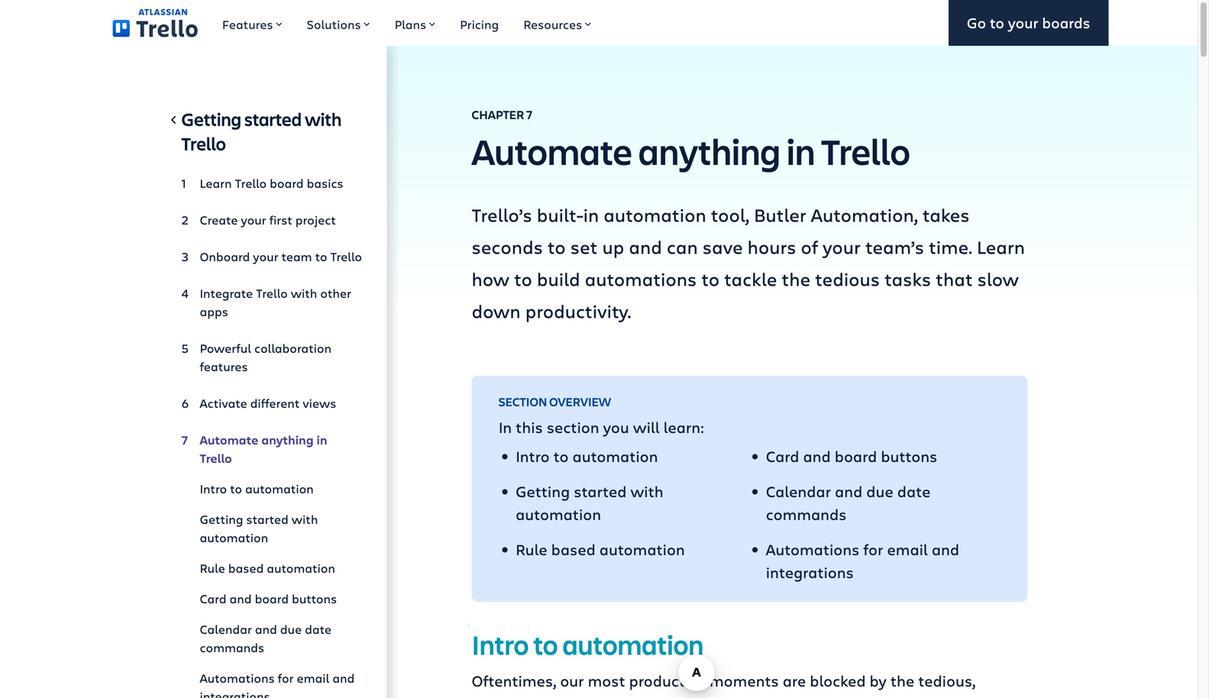 Task type: vqa. For each thing, say whether or not it's contained in the screenshot.
'This member is an admin of this board.' icon
no



Task type: describe. For each thing, give the bounding box(es) containing it.
with for integrate trello with other apps link
[[291, 285, 317, 302]]

tackle
[[725, 267, 778, 291]]

you
[[604, 417, 630, 438]]

anything inside automate anything in trello
[[262, 432, 314, 448]]

1 vertical spatial getting
[[516, 481, 570, 502]]

section overview in this section you will learn:
[[499, 394, 705, 438]]

pricing
[[460, 16, 499, 32]]

section
[[499, 394, 548, 410]]

trello inside automate anything in trello
[[200, 450, 232, 467]]

tedious
[[816, 267, 881, 291]]

powerful collaboration features link
[[182, 333, 363, 382]]

tedious,
[[919, 671, 976, 691]]

anything inside the chapter 7 automate anything in trello
[[639, 127, 781, 175]]

and inside trello's built-in automation tool, butler automation, takes seconds to set up and can save hours of your team's time. learn how to build automations to tackle the tedious tasks that slow down productivity.
[[629, 235, 663, 259]]

0 vertical spatial buttons
[[881, 446, 938, 467]]

0 horizontal spatial learn
[[200, 175, 232, 191]]

to up oftentimes,
[[534, 627, 558, 663]]

that inside trello's built-in automation tool, butler automation, takes seconds to set up and can save hours of your team's time. learn how to build automations to tackle the tedious tasks that slow down productivity.
[[936, 267, 973, 291]]

in
[[499, 417, 512, 438]]

0 horizontal spatial intro to automation
[[200, 481, 314, 497]]

create your first project link
[[182, 205, 363, 235]]

of
[[801, 235, 819, 259]]

boards
[[1043, 13, 1091, 33]]

0 vertical spatial intro
[[516, 446, 550, 467]]

automation,
[[812, 203, 919, 227]]

trello's
[[472, 203, 533, 227]]

0 horizontal spatial calendar
[[200, 621, 252, 638]]

this
[[516, 417, 543, 438]]

1 horizontal spatial calendar and due date commands
[[766, 481, 931, 525]]

other
[[320, 285, 352, 302]]

1 horizontal spatial automations
[[766, 539, 860, 560]]

intro inside intro to automation oftentimes, our most productive moments are blocked by the tedious, administrative tasks that need to be performed to keep things organized o
[[472, 627, 529, 663]]

powerful
[[200, 340, 251, 357]]

1 horizontal spatial intro to automation
[[516, 446, 658, 467]]

1 vertical spatial automations for email and integrations
[[200, 670, 355, 699]]

getting started with trello link
[[182, 107, 363, 162]]

trello inside 'integrate trello with other apps'
[[256, 285, 288, 302]]

performed
[[739, 694, 815, 699]]

chapter 7 automate anything in trello
[[472, 107, 911, 175]]

section
[[547, 417, 600, 438]]

learn:
[[664, 417, 705, 438]]

1 vertical spatial board
[[835, 446, 878, 467]]

onboard your team to trello
[[200, 248, 362, 265]]

1 vertical spatial integrations
[[200, 689, 270, 699]]

save
[[703, 235, 743, 259]]

in for trello's built-in automation tool, butler automation, takes seconds to set up and can save hours of your team's time. learn how to build automations to tackle the tedious tasks that slow down productivity.
[[584, 203, 599, 227]]

to left set
[[548, 235, 566, 259]]

our
[[560, 671, 584, 691]]

in for automate anything in trello
[[317, 432, 328, 448]]

that inside intro to automation oftentimes, our most productive moments are blocked by the tedious, administrative tasks that need to be performed to keep things organized o
[[624, 694, 655, 699]]

automate anything in trello
[[200, 432, 328, 467]]

tasks inside intro to automation oftentimes, our most productive moments are blocked by the tedious, administrative tasks that need to be performed to keep things organized o
[[581, 694, 620, 699]]

atlassian trello image
[[113, 9, 198, 37]]

activate different views link
[[182, 388, 363, 419]]

for inside automations for email and integrations link
[[278, 670, 294, 687]]

resources button
[[512, 0, 604, 46]]

to left be
[[698, 694, 714, 699]]

automation inside intro to automation oftentimes, our most productive moments are blocked by the tedious, administrative tasks that need to be performed to keep things organized o
[[563, 627, 704, 663]]

basics
[[307, 175, 344, 191]]

1 vertical spatial date
[[305, 621, 332, 638]]

team
[[282, 248, 312, 265]]

different
[[250, 395, 300, 412]]

intro to automation link
[[182, 474, 363, 504]]

to right 'go'
[[990, 13, 1005, 33]]

1 vertical spatial rule
[[200, 560, 225, 577]]

powerful collaboration features
[[200, 340, 332, 375]]

automations
[[585, 267, 697, 291]]

trello's built-in automation tool, butler automation, takes seconds to set up and can save hours of your team's time. learn how to build automations to tackle the tedious tasks that slow down productivity.
[[472, 203, 1026, 323]]

automate anything in trello link
[[182, 425, 363, 474]]

the inside trello's built-in automation tool, butler automation, takes seconds to set up and can save hours of your team's time. learn how to build automations to tackle the tedious tasks that slow down productivity.
[[782, 267, 811, 291]]

project
[[296, 212, 336, 228]]

getting started with automation link
[[182, 504, 363, 553]]

to right how
[[514, 267, 533, 291]]

to down blocked
[[819, 694, 834, 699]]

1 vertical spatial card
[[200, 591, 227, 607]]

card and board buttons link
[[182, 584, 363, 615]]

oftentimes,
[[472, 671, 557, 691]]

pricing link
[[448, 0, 512, 46]]

with down will
[[631, 481, 664, 502]]

go
[[968, 13, 987, 33]]

things
[[876, 694, 922, 699]]

plans button
[[383, 0, 448, 46]]

set
[[571, 235, 598, 259]]

to down automate anything in trello
[[230, 481, 242, 497]]

features button
[[210, 0, 295, 46]]

productive
[[630, 671, 706, 691]]

need
[[659, 694, 695, 699]]

first
[[269, 212, 293, 228]]

create
[[200, 212, 238, 228]]

the inside intro to automation oftentimes, our most productive moments are blocked by the tedious, administrative tasks that need to be performed to keep things organized o
[[891, 671, 915, 691]]

integrate
[[200, 285, 253, 302]]

0 horizontal spatial due
[[280, 621, 302, 638]]

0 vertical spatial integrations
[[766, 562, 854, 583]]

learn trello board basics
[[200, 175, 344, 191]]

will
[[633, 417, 660, 438]]

0 horizontal spatial commands
[[200, 640, 265, 656]]

administrative
[[472, 694, 578, 699]]

apps
[[200, 303, 228, 320]]

down
[[472, 299, 521, 323]]

0 vertical spatial automations for email and integrations
[[766, 539, 960, 583]]

automations for email and integrations link
[[182, 663, 363, 699]]

learn inside trello's built-in automation tool, butler automation, takes seconds to set up and can save hours of your team's time. learn how to build automations to tackle the tedious tasks that slow down productivity.
[[978, 235, 1026, 259]]

learn trello board basics link
[[182, 168, 363, 199]]

activate different views
[[200, 395, 337, 412]]

organized
[[926, 694, 998, 699]]

tasks inside trello's built-in automation tool, butler automation, takes seconds to set up and can save hours of your team's time. learn how to build automations to tackle the tedious tasks that slow down productivity.
[[885, 267, 932, 291]]

trello inside getting started with trello
[[182, 131, 226, 156]]

your left 'team'
[[253, 248, 279, 265]]

board for card and board buttons link at the left
[[255, 591, 289, 607]]

keep
[[838, 694, 872, 699]]

plans
[[395, 16, 427, 32]]

moments
[[710, 671, 779, 691]]

to down section
[[554, 446, 569, 467]]

onboard your team to trello link
[[182, 242, 363, 272]]



Task type: locate. For each thing, give the bounding box(es) containing it.
in down views
[[317, 432, 328, 448]]

1 horizontal spatial due
[[867, 481, 894, 502]]

activate
[[200, 395, 247, 412]]

automate inside the chapter 7 automate anything in trello
[[472, 127, 633, 175]]

integrate trello with other apps link
[[182, 278, 363, 327]]

learn up slow
[[978, 235, 1026, 259]]

trello inside the chapter 7 automate anything in trello
[[822, 127, 911, 175]]

learn
[[200, 175, 232, 191], [978, 235, 1026, 259]]

1 vertical spatial automations
[[200, 670, 275, 687]]

integrations
[[766, 562, 854, 583], [200, 689, 270, 699]]

1 vertical spatial card and board buttons
[[200, 591, 337, 607]]

chapter
[[472, 107, 525, 123]]

0 horizontal spatial automate
[[200, 432, 259, 448]]

1 horizontal spatial in
[[584, 203, 599, 227]]

the up things
[[891, 671, 915, 691]]

trello
[[822, 127, 911, 175], [182, 131, 226, 156], [235, 175, 267, 191], [331, 248, 362, 265], [256, 285, 288, 302], [200, 450, 232, 467]]

card and board buttons
[[766, 446, 938, 467], [200, 591, 337, 607]]

blocked
[[810, 671, 866, 691]]

date
[[898, 481, 931, 502], [305, 621, 332, 638]]

in up set
[[584, 203, 599, 227]]

1 horizontal spatial automate
[[472, 127, 633, 175]]

1 vertical spatial learn
[[978, 235, 1026, 259]]

0 vertical spatial getting
[[182, 107, 241, 131]]

1 horizontal spatial email
[[888, 539, 928, 560]]

calendar
[[766, 481, 832, 502], [200, 621, 252, 638]]

1 horizontal spatial integrations
[[766, 562, 854, 583]]

buttons inside card and board buttons link
[[292, 591, 337, 607]]

with down intro to automation link on the left of page
[[292, 511, 318, 528]]

0 horizontal spatial that
[[624, 694, 655, 699]]

slow
[[978, 267, 1020, 291]]

email inside automations for email and integrations link
[[297, 670, 330, 687]]

intro down automate anything in trello
[[200, 481, 227, 497]]

automation inside trello's built-in automation tool, butler automation, takes seconds to set up and can save hours of your team's time. learn how to build automations to tackle the tedious tasks that slow down productivity.
[[604, 203, 707, 227]]

features
[[200, 358, 248, 375]]

card
[[766, 446, 800, 467], [200, 591, 227, 607]]

automations
[[766, 539, 860, 560], [200, 670, 275, 687]]

time.
[[929, 235, 973, 259]]

your inside trello's built-in automation tool, butler automation, takes seconds to set up and can save hours of your team's time. learn how to build automations to tackle the tedious tasks that slow down productivity.
[[823, 235, 861, 259]]

1 horizontal spatial anything
[[639, 127, 781, 175]]

with inside "getting started with automation" link
[[292, 511, 318, 528]]

automations inside automations for email and integrations link
[[200, 670, 275, 687]]

getting inside getting started with trello
[[182, 107, 241, 131]]

1 vertical spatial for
[[278, 670, 294, 687]]

0 vertical spatial card
[[766, 446, 800, 467]]

create your first project
[[200, 212, 336, 228]]

7
[[527, 107, 533, 123]]

0 vertical spatial board
[[270, 175, 304, 191]]

1 horizontal spatial rule
[[516, 539, 548, 560]]

1 horizontal spatial card and board buttons
[[766, 446, 938, 467]]

email
[[888, 539, 928, 560], [297, 670, 330, 687]]

go to your boards
[[968, 13, 1091, 33]]

1 horizontal spatial getting started with automation
[[516, 481, 664, 525]]

calendar and due date commands link
[[182, 615, 363, 663]]

0 horizontal spatial card
[[200, 591, 227, 607]]

1 horizontal spatial card
[[766, 446, 800, 467]]

automate
[[472, 127, 633, 175], [200, 432, 259, 448]]

2 vertical spatial started
[[246, 511, 289, 528]]

up
[[603, 235, 625, 259]]

1 horizontal spatial calendar
[[766, 481, 832, 502]]

automate down 7
[[472, 127, 633, 175]]

1 vertical spatial intro to automation
[[200, 481, 314, 497]]

anything
[[639, 127, 781, 175], [262, 432, 314, 448]]

1 vertical spatial calendar
[[200, 621, 252, 638]]

started down you
[[574, 481, 627, 502]]

started for "getting started with automation" link
[[246, 511, 289, 528]]

rule based automation
[[516, 539, 685, 560], [200, 560, 335, 577]]

are
[[783, 671, 807, 691]]

your left boards
[[1009, 13, 1039, 33]]

0 vertical spatial date
[[898, 481, 931, 502]]

your right of
[[823, 235, 861, 259]]

with inside 'integrate trello with other apps'
[[291, 285, 317, 302]]

automate inside automate anything in trello
[[200, 432, 259, 448]]

started up learn trello board basics
[[244, 107, 302, 131]]

team's
[[866, 235, 925, 259]]

intro to automation down section
[[516, 446, 658, 467]]

0 horizontal spatial the
[[782, 267, 811, 291]]

seconds
[[472, 235, 543, 259]]

1 horizontal spatial rule based automation
[[516, 539, 685, 560]]

build
[[537, 267, 581, 291]]

0 vertical spatial automate
[[472, 127, 633, 175]]

intro to automation oftentimes, our most productive moments are blocked by the tedious, administrative tasks that need to be performed to keep things organized o
[[472, 627, 1016, 699]]

0 horizontal spatial rule
[[200, 560, 225, 577]]

built-
[[537, 203, 584, 227]]

in inside automate anything in trello
[[317, 432, 328, 448]]

butler
[[754, 203, 807, 227]]

0 vertical spatial started
[[244, 107, 302, 131]]

calendar and due date commands inside calendar and due date commands link
[[200, 621, 332, 656]]

by
[[870, 671, 887, 691]]

started for getting started with trello "link"
[[244, 107, 302, 131]]

1 horizontal spatial that
[[936, 267, 973, 291]]

overview
[[550, 394, 611, 410]]

0 horizontal spatial buttons
[[292, 591, 337, 607]]

1 horizontal spatial for
[[864, 539, 884, 560]]

takes
[[923, 203, 970, 227]]

that down productive
[[624, 694, 655, 699]]

0 vertical spatial based
[[552, 539, 596, 560]]

getting
[[182, 107, 241, 131], [516, 481, 570, 502], [200, 511, 243, 528]]

1 horizontal spatial automations for email and integrations
[[766, 539, 960, 583]]

anything up the tool,
[[639, 127, 781, 175]]

0 horizontal spatial for
[[278, 670, 294, 687]]

in up butler
[[787, 127, 816, 175]]

go to your boards link
[[949, 0, 1109, 46]]

getting for "getting started with automation" link
[[200, 511, 243, 528]]

in
[[787, 127, 816, 175], [584, 203, 599, 227], [317, 432, 328, 448]]

0 horizontal spatial email
[[297, 670, 330, 687]]

calendar and due date commands
[[766, 481, 931, 525], [200, 621, 332, 656]]

learn up the create on the top
[[200, 175, 232, 191]]

1 horizontal spatial date
[[898, 481, 931, 502]]

0 horizontal spatial integrations
[[200, 689, 270, 699]]

intro up oftentimes,
[[472, 627, 529, 663]]

most
[[588, 671, 626, 691]]

0 horizontal spatial automations
[[200, 670, 275, 687]]

to right 'team'
[[315, 248, 327, 265]]

board inside "learn trello board basics" link
[[270, 175, 304, 191]]

1 vertical spatial automate
[[200, 432, 259, 448]]

2 vertical spatial in
[[317, 432, 328, 448]]

tasks down team's
[[885, 267, 932, 291]]

can
[[667, 235, 698, 259]]

0 horizontal spatial based
[[228, 560, 264, 577]]

getting for getting started with trello "link"
[[182, 107, 241, 131]]

tool,
[[711, 203, 750, 227]]

that
[[936, 267, 973, 291], [624, 694, 655, 699]]

1 vertical spatial started
[[574, 481, 627, 502]]

the
[[782, 267, 811, 291], [891, 671, 915, 691]]

0 vertical spatial for
[[864, 539, 884, 560]]

automate down "activate"
[[200, 432, 259, 448]]

1 vertical spatial anything
[[262, 432, 314, 448]]

automations for email and integrations
[[766, 539, 960, 583], [200, 670, 355, 699]]

with for "getting started with automation" link
[[292, 511, 318, 528]]

0 vertical spatial due
[[867, 481, 894, 502]]

2 horizontal spatial in
[[787, 127, 816, 175]]

0 vertical spatial learn
[[200, 175, 232, 191]]

in inside trello's built-in automation tool, butler automation, takes seconds to set up and can save hours of your team's time. learn how to build automations to tackle the tedious tasks that slow down productivity.
[[584, 203, 599, 227]]

1 horizontal spatial the
[[891, 671, 915, 691]]

views
[[303, 395, 337, 412]]

0 horizontal spatial date
[[305, 621, 332, 638]]

intro
[[516, 446, 550, 467], [200, 481, 227, 497], [472, 627, 529, 663]]

0 horizontal spatial calendar and due date commands
[[200, 621, 332, 656]]

features
[[222, 16, 273, 32]]

intro to automation down automate anything in trello
[[200, 481, 314, 497]]

tasks down most
[[581, 694, 620, 699]]

in inside the chapter 7 automate anything in trello
[[787, 127, 816, 175]]

with left other
[[291, 285, 317, 302]]

how
[[472, 267, 510, 291]]

resources
[[524, 16, 583, 32]]

2 vertical spatial intro
[[472, 627, 529, 663]]

the down of
[[782, 267, 811, 291]]

with for getting started with trello "link"
[[305, 107, 342, 131]]

0 horizontal spatial tasks
[[581, 694, 620, 699]]

0 vertical spatial card and board buttons
[[766, 446, 938, 467]]

commands
[[766, 504, 847, 525], [200, 640, 265, 656]]

1 horizontal spatial tasks
[[885, 267, 932, 291]]

1 vertical spatial in
[[584, 203, 599, 227]]

started down intro to automation link on the left of page
[[246, 511, 289, 528]]

1 vertical spatial email
[[297, 670, 330, 687]]

that down the time.
[[936, 267, 973, 291]]

1 vertical spatial due
[[280, 621, 302, 638]]

0 vertical spatial intro to automation
[[516, 446, 658, 467]]

board for "learn trello board basics" link
[[270, 175, 304, 191]]

based
[[552, 539, 596, 560], [228, 560, 264, 577]]

productivity.
[[526, 299, 632, 323]]

0 horizontal spatial rule based automation
[[200, 560, 335, 577]]

1 vertical spatial buttons
[[292, 591, 337, 607]]

board inside card and board buttons link
[[255, 591, 289, 607]]

with inside getting started with trello
[[305, 107, 342, 131]]

0 vertical spatial email
[[888, 539, 928, 560]]

your left first
[[241, 212, 266, 228]]

1 vertical spatial tasks
[[581, 694, 620, 699]]

0 vertical spatial that
[[936, 267, 973, 291]]

0 vertical spatial the
[[782, 267, 811, 291]]

0 vertical spatial rule
[[516, 539, 548, 560]]

0 vertical spatial calendar
[[766, 481, 832, 502]]

your
[[1009, 13, 1039, 33], [241, 212, 266, 228], [823, 235, 861, 259], [253, 248, 279, 265]]

started inside getting started with trello
[[244, 107, 302, 131]]

1 horizontal spatial commands
[[766, 504, 847, 525]]

anything down different
[[262, 432, 314, 448]]

with
[[305, 107, 342, 131], [291, 285, 317, 302], [631, 481, 664, 502], [292, 511, 318, 528]]

1 vertical spatial commands
[[200, 640, 265, 656]]

0 horizontal spatial getting started with automation
[[200, 511, 318, 546]]

0 vertical spatial rule based automation
[[516, 539, 685, 560]]

0 horizontal spatial anything
[[262, 432, 314, 448]]

integrate trello with other apps
[[200, 285, 352, 320]]

0 horizontal spatial automations for email and integrations
[[200, 670, 355, 699]]

1 vertical spatial calendar and due date commands
[[200, 621, 332, 656]]

onboard
[[200, 248, 250, 265]]

0 vertical spatial automations
[[766, 539, 860, 560]]

0 vertical spatial commands
[[766, 504, 847, 525]]

solutions
[[307, 16, 361, 32]]

tasks
[[885, 267, 932, 291], [581, 694, 620, 699]]

2 vertical spatial getting
[[200, 511, 243, 528]]

rule
[[516, 539, 548, 560], [200, 560, 225, 577]]

1 vertical spatial the
[[891, 671, 915, 691]]

collaboration
[[254, 340, 332, 357]]

2 vertical spatial board
[[255, 591, 289, 607]]

getting started with trello
[[182, 107, 342, 156]]

1 horizontal spatial based
[[552, 539, 596, 560]]

intro down this
[[516, 446, 550, 467]]

0 vertical spatial calendar and due date commands
[[766, 481, 931, 525]]

1 vertical spatial rule based automation
[[200, 560, 335, 577]]

solutions button
[[295, 0, 383, 46]]

0 horizontal spatial in
[[317, 432, 328, 448]]

to down save
[[702, 267, 720, 291]]

1 vertical spatial that
[[624, 694, 655, 699]]

1 vertical spatial intro
[[200, 481, 227, 497]]

trello inside onboard your team to trello link
[[331, 248, 362, 265]]

rule based automation link
[[182, 553, 363, 584]]

1 horizontal spatial buttons
[[881, 446, 938, 467]]

with up 'basics'
[[305, 107, 342, 131]]

to
[[990, 13, 1005, 33], [548, 235, 566, 259], [315, 248, 327, 265], [514, 267, 533, 291], [702, 267, 720, 291], [554, 446, 569, 467], [230, 481, 242, 497], [534, 627, 558, 663], [698, 694, 714, 699], [819, 694, 834, 699]]

0 vertical spatial tasks
[[885, 267, 932, 291]]

getting inside "getting started with automation" link
[[200, 511, 243, 528]]

be
[[717, 694, 735, 699]]

trello inside "learn trello board basics" link
[[235, 175, 267, 191]]

getting started with automation
[[516, 481, 664, 525], [200, 511, 318, 546]]



